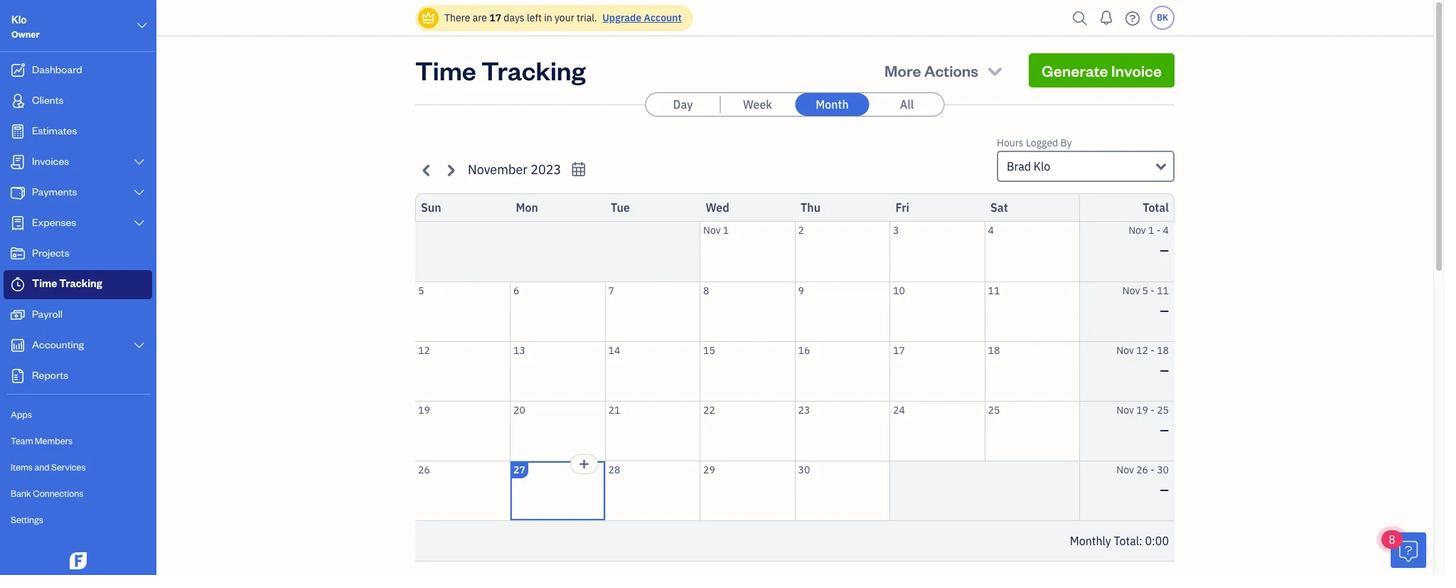 Task type: locate. For each thing, give the bounding box(es) containing it.
chevrondown image
[[985, 60, 1005, 80]]

month link
[[795, 93, 869, 116]]

1 up nov 5 - 11 —
[[1149, 224, 1155, 237]]

1 horizontal spatial 12
[[1137, 344, 1149, 357]]

money image
[[9, 308, 26, 322]]

9
[[798, 284, 804, 297]]

total left 0:00
[[1114, 534, 1139, 548]]

invoice image
[[9, 155, 26, 169]]

18 inside nov 12 - 18 —
[[1157, 344, 1169, 357]]

30 inside button
[[798, 463, 810, 476]]

nov inside nov 26 - 30 —
[[1117, 463, 1134, 476]]

0 horizontal spatial 12
[[418, 344, 430, 357]]

nov 1 - 4 —
[[1129, 224, 1169, 257]]

nov down nov 1 - 4 —
[[1123, 284, 1140, 297]]

0 horizontal spatial 26
[[418, 463, 430, 476]]

nov down nov 12 - 18 —
[[1117, 404, 1134, 416]]

11 down 4 button
[[988, 284, 1000, 297]]

0 horizontal spatial 11
[[988, 284, 1000, 297]]

- inside nov 12 - 18 —
[[1151, 344, 1155, 357]]

chevron large down image
[[133, 156, 146, 168], [133, 187, 146, 198], [133, 218, 146, 229], [133, 340, 146, 351]]

11 inside nov 5 - 11 —
[[1157, 284, 1169, 297]]

30 down 23 button
[[798, 463, 810, 476]]

klo inside dropdown button
[[1034, 159, 1051, 174]]

clients link
[[4, 87, 152, 116]]

8 button
[[1382, 531, 1427, 568]]

1 — from the top
[[1160, 243, 1169, 257]]

— inside nov 19 - 25 —
[[1160, 423, 1169, 437]]

1 11 from the left
[[988, 284, 1000, 297]]

1 19 from the left
[[418, 404, 430, 416]]

your
[[555, 11, 575, 24]]

1 horizontal spatial 17
[[893, 344, 905, 357]]

1 inside nov 1 - 4 —
[[1149, 224, 1155, 237]]

estimates link
[[4, 117, 152, 147]]

chevron large down image for expenses
[[133, 218, 146, 229]]

25
[[988, 404, 1000, 416], [1157, 404, 1169, 416]]

chevron large down image down 'invoices' link
[[133, 187, 146, 198]]

28 button
[[606, 461, 700, 521]]

4 — from the top
[[1160, 423, 1169, 437]]

nov 1 button
[[701, 222, 795, 281]]

time
[[415, 53, 476, 87], [32, 277, 57, 290]]

2 11 from the left
[[1157, 284, 1169, 297]]

1 vertical spatial time tracking
[[32, 277, 102, 290]]

— up nov 5 - 11 —
[[1160, 243, 1169, 257]]

time tracking down projects link
[[32, 277, 102, 290]]

- inside nov 19 - 25 —
[[1151, 404, 1155, 416]]

tracking down left
[[481, 53, 586, 87]]

1 vertical spatial tracking
[[59, 277, 102, 290]]

1 for nov 1 - 4 —
[[1149, 224, 1155, 237]]

1 vertical spatial time
[[32, 277, 57, 290]]

chevron large down image
[[136, 17, 149, 34]]

time tracking
[[415, 53, 586, 87], [32, 277, 102, 290]]

1 horizontal spatial 8
[[1389, 533, 1396, 547]]

12 down nov 5 - 11 —
[[1137, 344, 1149, 357]]

time tracking down days
[[415, 53, 586, 87]]

reports link
[[4, 362, 152, 391]]

dashboard link
[[4, 56, 152, 85]]

25 inside nov 19 - 25 —
[[1157, 404, 1169, 416]]

27 button
[[511, 461, 605, 521]]

freshbooks image
[[67, 553, 90, 570]]

time down there
[[415, 53, 476, 87]]

klo up owner
[[11, 13, 27, 26]]

week
[[743, 97, 772, 112]]

payments
[[32, 185, 77, 198]]

30 button
[[795, 461, 890, 521]]

klo
[[11, 13, 27, 26], [1034, 159, 1051, 174]]

actions
[[924, 60, 979, 80]]

payment image
[[9, 186, 26, 200]]

nov for nov 19 - 25 —
[[1117, 404, 1134, 416]]

— inside nov 12 - 18 —
[[1160, 363, 1169, 377]]

7
[[608, 284, 614, 297]]

25 down nov 12 - 18 —
[[1157, 404, 1169, 416]]

chevron large down image for payments
[[133, 187, 146, 198]]

1 18 from the left
[[988, 344, 1000, 357]]

- inside nov 5 - 11 —
[[1151, 284, 1155, 297]]

1 vertical spatial 8
[[1389, 533, 1396, 547]]

1 for nov 1
[[723, 224, 729, 237]]

bk button
[[1151, 6, 1175, 30]]

1 vertical spatial 17
[[893, 344, 905, 357]]

1 horizontal spatial 5
[[1143, 284, 1149, 297]]

expenses link
[[4, 209, 152, 238]]

11 inside button
[[988, 284, 1000, 297]]

0 horizontal spatial 1
[[723, 224, 729, 237]]

0 horizontal spatial 25
[[988, 404, 1000, 416]]

1 horizontal spatial 19
[[1137, 404, 1149, 416]]

2 25 from the left
[[1157, 404, 1169, 416]]

hours logged by
[[997, 137, 1072, 149]]

1 25 from the left
[[988, 404, 1000, 416]]

1 horizontal spatial time
[[415, 53, 476, 87]]

nov down nov 5 - 11 —
[[1117, 344, 1134, 357]]

1 5 from the left
[[418, 284, 424, 297]]

day
[[673, 97, 693, 112]]

15
[[703, 344, 715, 357]]

go to help image
[[1122, 7, 1144, 29]]

— up nov 19 - 25 — at the right bottom of page
[[1160, 363, 1169, 377]]

logged
[[1026, 137, 1058, 149]]

12 inside 12 button
[[418, 344, 430, 357]]

november
[[468, 161, 528, 178]]

left
[[527, 11, 542, 24]]

— for nov 19 - 25 —
[[1160, 423, 1169, 437]]

2
[[798, 224, 804, 237]]

0 vertical spatial klo
[[11, 13, 27, 26]]

1 horizontal spatial 11
[[1157, 284, 1169, 297]]

22
[[703, 404, 715, 416]]

1 inside nov 1 button
[[723, 224, 729, 237]]

search image
[[1069, 7, 1092, 29]]

more actions
[[885, 60, 979, 80]]

tracking down projects link
[[59, 277, 102, 290]]

nov up nov 5 - 11 —
[[1129, 224, 1146, 237]]

0 horizontal spatial 5
[[418, 284, 424, 297]]

nov 1
[[703, 224, 729, 237]]

- inside nov 1 - 4 —
[[1157, 224, 1161, 237]]

2 12 from the left
[[1137, 344, 1149, 357]]

2 1 from the left
[[1149, 224, 1155, 237]]

2 19 from the left
[[1137, 404, 1149, 416]]

nov inside nov 1 - 4 —
[[1129, 224, 1146, 237]]

5 — from the top
[[1160, 483, 1169, 497]]

0 horizontal spatial time
[[32, 277, 57, 290]]

0 horizontal spatial time tracking
[[32, 277, 102, 290]]

26 down nov 19 - 25 — at the right bottom of page
[[1137, 463, 1149, 476]]

upgrade account link
[[600, 11, 682, 24]]

16
[[798, 344, 810, 357]]

klo right brad at right
[[1034, 159, 1051, 174]]

0 horizontal spatial 30
[[798, 463, 810, 476]]

1 horizontal spatial 25
[[1157, 404, 1169, 416]]

1 12 from the left
[[418, 344, 430, 357]]

monthly total : 0:00
[[1070, 534, 1169, 548]]

12 button
[[415, 342, 510, 401]]

25 inside button
[[988, 404, 1000, 416]]

nov 5 - 11 —
[[1123, 284, 1169, 318]]

1 26 from the left
[[418, 463, 430, 476]]

— inside nov 1 - 4 —
[[1160, 243, 1169, 257]]

2 26 from the left
[[1137, 463, 1149, 476]]

2 chevron large down image from the top
[[133, 187, 146, 198]]

17 right are
[[489, 11, 501, 24]]

nov down nov 19 - 25 — at the right bottom of page
[[1117, 463, 1134, 476]]

17 down 10 button on the right of page
[[893, 344, 905, 357]]

— up nov 26 - 30 —
[[1160, 423, 1169, 437]]

0 horizontal spatial 18
[[988, 344, 1000, 357]]

— for nov 26 - 30 —
[[1160, 483, 1169, 497]]

services
[[51, 462, 86, 473]]

members
[[35, 435, 73, 447]]

17
[[489, 11, 501, 24], [893, 344, 905, 357]]

25 down 18 button
[[988, 404, 1000, 416]]

projects link
[[4, 240, 152, 269]]

14
[[608, 344, 620, 357]]

nov inside nov 19 - 25 —
[[1117, 404, 1134, 416]]

4
[[988, 224, 994, 237], [1163, 224, 1169, 237]]

1 vertical spatial klo
[[1034, 159, 1051, 174]]

6
[[513, 284, 519, 297]]

1 horizontal spatial total
[[1143, 201, 1169, 215]]

nov inside nov 5 - 11 —
[[1123, 284, 1140, 297]]

19 down 12 button at the left bottom of the page
[[418, 404, 430, 416]]

19 down nov 12 - 18 —
[[1137, 404, 1149, 416]]

next month image
[[442, 162, 459, 178]]

2 18 from the left
[[1157, 344, 1169, 357]]

— up 0:00
[[1160, 483, 1169, 497]]

18 down nov 5 - 11 —
[[1157, 344, 1169, 357]]

10 button
[[890, 282, 985, 341]]

trial.
[[577, 11, 597, 24]]

time inside main element
[[32, 277, 57, 290]]

12 down 5 button
[[418, 344, 430, 357]]

estimate image
[[9, 124, 26, 139]]

1 30 from the left
[[798, 463, 810, 476]]

0 horizontal spatial 8
[[703, 284, 709, 297]]

30 down nov 19 - 25 — at the right bottom of page
[[1157, 463, 1169, 476]]

chevron large down image down payroll link
[[133, 340, 146, 351]]

1 horizontal spatial 1
[[1149, 224, 1155, 237]]

2 5 from the left
[[1143, 284, 1149, 297]]

26 down the 19 button
[[418, 463, 430, 476]]

tue
[[611, 201, 630, 215]]

11 down nov 1 - 4 —
[[1157, 284, 1169, 297]]

time tracking link
[[4, 270, 152, 299]]

— inside nov 26 - 30 —
[[1160, 483, 1169, 497]]

team members link
[[4, 429, 152, 454]]

1 down wed
[[723, 224, 729, 237]]

1 horizontal spatial tracking
[[481, 53, 586, 87]]

2023
[[531, 161, 561, 178]]

4 chevron large down image from the top
[[133, 340, 146, 351]]

time right timer image at the left of page
[[32, 277, 57, 290]]

nov 26 - 30 —
[[1117, 463, 1169, 497]]

1 horizontal spatial 30
[[1157, 463, 1169, 476]]

0 vertical spatial 8
[[703, 284, 709, 297]]

invoices link
[[4, 148, 152, 177]]

nov down wed
[[703, 224, 721, 237]]

0 horizontal spatial klo
[[11, 13, 27, 26]]

chart image
[[9, 339, 26, 353]]

18 inside button
[[988, 344, 1000, 357]]

brad
[[1007, 159, 1031, 174]]

reports
[[32, 368, 68, 382]]

team
[[11, 435, 33, 447]]

2 30 from the left
[[1157, 463, 1169, 476]]

chevron large down image down estimates link
[[133, 156, 146, 168]]

19 inside button
[[418, 404, 430, 416]]

0 horizontal spatial 4
[[988, 224, 994, 237]]

1 1 from the left
[[723, 224, 729, 237]]

5
[[418, 284, 424, 297], [1143, 284, 1149, 297]]

5 inside nov 5 - 11 —
[[1143, 284, 1149, 297]]

1
[[723, 224, 729, 237], [1149, 224, 1155, 237]]

3
[[893, 224, 899, 237]]

payroll link
[[4, 301, 152, 330]]

brad klo button
[[997, 151, 1175, 182]]

choose a date image
[[571, 161, 587, 178]]

main element
[[0, 0, 192, 575]]

12 inside nov 12 - 18 —
[[1137, 344, 1149, 357]]

nov 12 - 18 —
[[1117, 344, 1169, 377]]

chevron large down image inside accounting link
[[133, 340, 146, 351]]

crown image
[[421, 10, 436, 25]]

bk
[[1157, 12, 1169, 23]]

apps
[[11, 409, 32, 420]]

— up nov 12 - 18 —
[[1160, 303, 1169, 318]]

nov inside nov 12 - 18 —
[[1117, 344, 1134, 357]]

1 4 from the left
[[988, 224, 994, 237]]

0 vertical spatial 17
[[489, 11, 501, 24]]

day link
[[646, 93, 720, 116]]

3 chevron large down image from the top
[[133, 218, 146, 229]]

klo inside klo owner
[[11, 13, 27, 26]]

total up nov 1 - 4 —
[[1143, 201, 1169, 215]]

1 horizontal spatial klo
[[1034, 159, 1051, 174]]

13 button
[[511, 342, 605, 401]]

— inside nov 5 - 11 —
[[1160, 303, 1169, 318]]

1 horizontal spatial time tracking
[[415, 53, 586, 87]]

timer image
[[9, 277, 26, 292]]

26 inside button
[[418, 463, 430, 476]]

1 horizontal spatial 18
[[1157, 344, 1169, 357]]

nov inside button
[[703, 224, 721, 237]]

nov
[[703, 224, 721, 237], [1129, 224, 1146, 237], [1123, 284, 1140, 297], [1117, 344, 1134, 357], [1117, 404, 1134, 416], [1117, 463, 1134, 476]]

are
[[473, 11, 487, 24]]

- inside nov 26 - 30 —
[[1151, 463, 1155, 476]]

6 button
[[511, 282, 605, 341]]

1 horizontal spatial 4
[[1163, 224, 1169, 237]]

3 — from the top
[[1160, 363, 1169, 377]]

25 button
[[985, 401, 1080, 461]]

0 horizontal spatial 19
[[418, 404, 430, 416]]

upgrade
[[603, 11, 642, 24]]

items
[[11, 462, 33, 473]]

dashboard
[[32, 63, 82, 76]]

2 4 from the left
[[1163, 224, 1169, 237]]

projects
[[32, 246, 69, 260]]

0 horizontal spatial tracking
[[59, 277, 102, 290]]

18 down '11' button
[[988, 344, 1000, 357]]

1 horizontal spatial 26
[[1137, 463, 1149, 476]]

apps link
[[4, 403, 152, 427]]

2 — from the top
[[1160, 303, 1169, 318]]

—
[[1160, 243, 1169, 257], [1160, 303, 1169, 318], [1160, 363, 1169, 377], [1160, 423, 1169, 437], [1160, 483, 1169, 497]]

0 vertical spatial time
[[415, 53, 476, 87]]

tracking
[[481, 53, 586, 87], [59, 277, 102, 290]]

19 inside nov 19 - 25 —
[[1137, 404, 1149, 416]]

1 vertical spatial total
[[1114, 534, 1139, 548]]

add a time entry image
[[578, 456, 590, 473]]

1 chevron large down image from the top
[[133, 156, 146, 168]]

chevron large down image down payments link
[[133, 218, 146, 229]]



Task type: vqa. For each thing, say whether or not it's contained in the screenshot.


Task type: describe. For each thing, give the bounding box(es) containing it.
8 button
[[701, 282, 795, 341]]

29 button
[[701, 461, 795, 521]]

18 button
[[985, 342, 1080, 401]]

0 vertical spatial time tracking
[[415, 53, 586, 87]]

team members
[[11, 435, 73, 447]]

5 inside 5 button
[[418, 284, 424, 297]]

generate invoice
[[1042, 60, 1162, 80]]

tracking inside main element
[[59, 277, 102, 290]]

nov for nov 1 - 4 —
[[1129, 224, 1146, 237]]

bank connections
[[11, 488, 83, 499]]

9 button
[[795, 282, 890, 341]]

payroll
[[32, 307, 63, 321]]

nov 19 - 25 —
[[1117, 404, 1169, 437]]

time tracking inside main element
[[32, 277, 102, 290]]

bank connections link
[[4, 481, 152, 506]]

15 button
[[701, 342, 795, 401]]

by
[[1061, 137, 1072, 149]]

4 inside button
[[988, 224, 994, 237]]

- for nov 19 - 25 —
[[1151, 404, 1155, 416]]

thu
[[801, 201, 821, 215]]

days
[[504, 11, 525, 24]]

20
[[513, 404, 525, 416]]

november 2023
[[468, 161, 561, 178]]

- for nov 26 - 30 —
[[1151, 463, 1155, 476]]

17 inside button
[[893, 344, 905, 357]]

:
[[1139, 534, 1143, 548]]

wed
[[706, 201, 730, 215]]

chevron large down image for invoices
[[133, 156, 146, 168]]

connections
[[33, 488, 83, 499]]

previous month image
[[419, 162, 435, 178]]

17 button
[[890, 342, 985, 401]]

4 inside nov 1 - 4 —
[[1163, 224, 1169, 237]]

— for nov 1 - 4 —
[[1160, 243, 1169, 257]]

nov for nov 26 - 30 —
[[1117, 463, 1134, 476]]

clients
[[32, 93, 64, 107]]

3 button
[[890, 222, 985, 281]]

2 button
[[795, 222, 890, 281]]

klo owner
[[11, 13, 40, 40]]

report image
[[9, 369, 26, 383]]

dashboard image
[[9, 63, 26, 78]]

— for nov 12 - 18 —
[[1160, 363, 1169, 377]]

there
[[444, 11, 470, 24]]

hours
[[997, 137, 1024, 149]]

- for nov 1 - 4 —
[[1157, 224, 1161, 237]]

0 horizontal spatial 17
[[489, 11, 501, 24]]

5 button
[[415, 282, 510, 341]]

project image
[[9, 247, 26, 261]]

19 button
[[415, 401, 510, 461]]

13
[[513, 344, 525, 357]]

generate invoice button
[[1029, 53, 1175, 87]]

— for nov 5 - 11 —
[[1160, 303, 1169, 318]]

items and services link
[[4, 455, 152, 480]]

monthly
[[1070, 534, 1111, 548]]

0:00
[[1145, 534, 1169, 548]]

30 inside nov 26 - 30 —
[[1157, 463, 1169, 476]]

0 horizontal spatial total
[[1114, 534, 1139, 548]]

items and services
[[11, 462, 86, 473]]

expense image
[[9, 216, 26, 230]]

10
[[893, 284, 905, 297]]

nov for nov 1
[[703, 224, 721, 237]]

estimates
[[32, 124, 77, 137]]

week link
[[721, 93, 795, 116]]

account
[[644, 11, 682, 24]]

invoice
[[1112, 60, 1162, 80]]

21 button
[[606, 401, 700, 461]]

- for nov 12 - 18 —
[[1151, 344, 1155, 357]]

7 button
[[606, 282, 700, 341]]

in
[[544, 11, 552, 24]]

- for nov 5 - 11 —
[[1151, 284, 1155, 297]]

client image
[[9, 94, 26, 108]]

all
[[900, 97, 914, 112]]

mon
[[516, 201, 538, 215]]

settings
[[11, 514, 43, 526]]

28
[[608, 463, 620, 476]]

more
[[885, 60, 921, 80]]

resource center badge image
[[1391, 533, 1427, 568]]

notifications image
[[1095, 4, 1118, 32]]

26 inside nov 26 - 30 —
[[1137, 463, 1149, 476]]

0 vertical spatial tracking
[[481, 53, 586, 87]]

8 inside dropdown button
[[1389, 533, 1396, 547]]

accounting link
[[4, 331, 152, 361]]

and
[[34, 462, 49, 473]]

fri
[[896, 201, 910, 215]]

payments link
[[4, 179, 152, 208]]

more actions button
[[872, 53, 1018, 87]]

month
[[816, 97, 849, 112]]

24 button
[[890, 401, 985, 461]]

chevron large down image for accounting
[[133, 340, 146, 351]]

nov for nov 12 - 18 —
[[1117, 344, 1134, 357]]

4 button
[[985, 222, 1080, 281]]

26 button
[[415, 461, 510, 521]]

8 inside button
[[703, 284, 709, 297]]

27
[[513, 463, 525, 476]]

21
[[608, 404, 620, 416]]

sat
[[991, 201, 1008, 215]]

0 vertical spatial total
[[1143, 201, 1169, 215]]

nov for nov 5 - 11 —
[[1123, 284, 1140, 297]]

generate
[[1042, 60, 1108, 80]]

sun
[[421, 201, 441, 215]]

owner
[[11, 28, 40, 40]]

bank
[[11, 488, 31, 499]]

11 button
[[985, 282, 1080, 341]]

29
[[703, 463, 715, 476]]

14 button
[[606, 342, 700, 401]]



